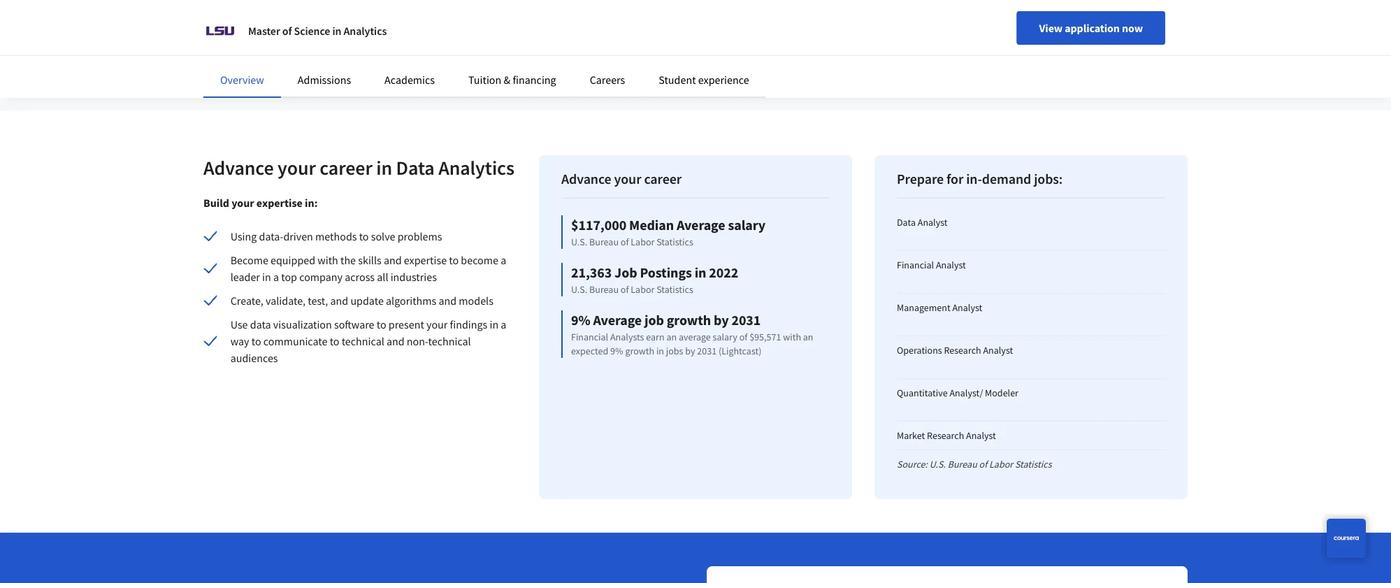 Task type: describe. For each thing, give the bounding box(es) containing it.
0 vertical spatial by
[[714, 312, 729, 329]]

algorithms
[[386, 294, 437, 308]]

your inside use data visualization software to present your findings in a way to communicate to technical and non-technical audiences
[[427, 318, 448, 331]]

21,363
[[571, 264, 612, 281]]

admissions
[[298, 73, 351, 87]]

solve
[[371, 229, 396, 243]]

advance your career in data analytics
[[204, 156, 515, 180]]

in right science
[[332, 24, 342, 38]]

1 vertical spatial analytics
[[439, 156, 515, 180]]

and inside become equipped with the skills and expertise to become a leader in a top company across all industries
[[384, 253, 402, 267]]

2 vertical spatial bureau
[[948, 458, 978, 471]]

audiences
[[231, 351, 278, 365]]

tuition & financing
[[469, 73, 556, 87]]

prepare
[[897, 170, 944, 188]]

1 vertical spatial growth
[[625, 345, 655, 357]]

tuition & financing link
[[469, 73, 556, 87]]

2 an from the left
[[803, 331, 814, 343]]

0 horizontal spatial by
[[686, 345, 695, 357]]

louisiana state university logo image
[[204, 14, 237, 48]]

student experience
[[659, 73, 749, 87]]

become equipped with the skills and expertise to become a leader in a top company across all industries
[[231, 253, 506, 284]]

1 an from the left
[[667, 331, 677, 343]]

career for advance your career in data analytics
[[320, 156, 373, 180]]

earn
[[646, 331, 665, 343]]

and inside use data visualization software to present your findings in a way to communicate to technical and non-technical audiences
[[387, 334, 405, 348]]

view application now button
[[1017, 11, 1166, 45]]

average
[[679, 331, 711, 343]]

a for use data visualization software to present your findings in a way to communicate to technical and non-technical audiences
[[501, 318, 507, 331]]

for
[[947, 170, 964, 188]]

market research analyst
[[897, 429, 996, 442]]

$95,571
[[750, 331, 781, 343]]

your for advance your career
[[614, 170, 642, 188]]

financing
[[513, 73, 556, 87]]

expertise inside become equipped with the skills and expertise to become a leader in a top company across all industries
[[404, 253, 447, 267]]

median
[[629, 216, 674, 234]]

leader
[[231, 270, 260, 284]]

data analyst
[[897, 216, 948, 229]]

labor inside $117,000 median average salary u.s. bureau of labor statistics
[[631, 236, 655, 248]]

average inside $117,000 median average salary u.s. bureau of labor statistics
[[677, 216, 726, 234]]

analyst/
[[950, 387, 983, 399]]

postings
[[640, 264, 692, 281]]

jobs:
[[1034, 170, 1063, 188]]

operations
[[897, 344, 942, 357]]

in inside use data visualization software to present your findings in a way to communicate to technical and non-technical audiences
[[490, 318, 499, 331]]

analyst for management analyst
[[953, 301, 983, 314]]

the
[[341, 253, 356, 267]]

data
[[250, 318, 271, 331]]

0 vertical spatial analytics
[[344, 24, 387, 38]]

quantitative analyst/ modeler
[[897, 387, 1019, 399]]

careers
[[590, 73, 625, 87]]

jobs
[[666, 345, 684, 357]]

u.s. inside $117,000 median average salary u.s. bureau of labor statistics
[[571, 236, 588, 248]]

academics
[[385, 73, 435, 87]]

job
[[615, 264, 637, 281]]

of inside $117,000 median average salary u.s. bureau of labor statistics
[[621, 236, 629, 248]]

advance your career
[[562, 170, 682, 188]]

application
[[1065, 21, 1120, 35]]

source: u.s. bureau of labor statistics
[[897, 458, 1052, 471]]

top
[[281, 270, 297, 284]]

software
[[334, 318, 375, 331]]

skills
[[358, 253, 382, 267]]

create,
[[231, 294, 264, 308]]

update
[[351, 294, 384, 308]]

build
[[204, 196, 229, 210]]

become
[[461, 253, 499, 267]]

in inside 21,363 job postings in 2022 u.s. bureau of labor statistics
[[695, 264, 707, 281]]

statistics inside $117,000 median average salary u.s. bureau of labor statistics
[[657, 236, 694, 248]]

in inside 9% average job growth by 2031 financial analysts  earn an average salary of $95,571 with an expected 9%  growth in jobs by 2031 (lightcast)
[[657, 345, 664, 357]]

bureau inside 21,363 job postings in 2022 u.s. bureau of labor statistics
[[590, 283, 619, 296]]

using data-driven methods to solve problems
[[231, 229, 442, 243]]

of inside 21,363 job postings in 2022 u.s. bureau of labor statistics
[[621, 283, 629, 296]]

advance for advance your career
[[562, 170, 612, 188]]

2022
[[709, 264, 739, 281]]

methods
[[315, 229, 357, 243]]

in-
[[967, 170, 982, 188]]

visualization
[[273, 318, 332, 331]]

create, validate, test, and update algorithms and models
[[231, 294, 494, 308]]

market
[[897, 429, 925, 442]]

student
[[659, 73, 696, 87]]

become
[[231, 253, 268, 267]]

21,363 job postings in 2022 u.s. bureau of labor statistics
[[571, 264, 739, 296]]

student experience link
[[659, 73, 749, 87]]

analyst for financial analyst
[[936, 259, 966, 271]]

source:
[[897, 458, 928, 471]]

$117,000 median average salary u.s. bureau of labor statistics
[[571, 216, 766, 248]]

academics link
[[385, 73, 435, 87]]

0 horizontal spatial 2031
[[697, 345, 717, 357]]

overview link
[[220, 73, 264, 87]]

financial inside 9% average job growth by 2031 financial analysts  earn an average salary of $95,571 with an expected 9%  growth in jobs by 2031 (lightcast)
[[571, 331, 609, 343]]

use data visualization software to present your findings in a way to communicate to technical and non-technical audiences
[[231, 318, 507, 365]]

salary inside $117,000 median average salary u.s. bureau of labor statistics
[[728, 216, 766, 234]]

analyst up source: u.s. bureau of labor statistics
[[967, 429, 996, 442]]

findings
[[450, 318, 488, 331]]

use
[[231, 318, 248, 331]]

build your expertise in:
[[204, 196, 318, 210]]

career for advance your career
[[644, 170, 682, 188]]



Task type: vqa. For each thing, say whether or not it's contained in the screenshot.
left the analytics
yes



Task type: locate. For each thing, give the bounding box(es) containing it.
prepare for in-demand jobs:
[[897, 170, 1063, 188]]

present
[[389, 318, 424, 331]]

1 vertical spatial financial
[[571, 331, 609, 343]]

and down present
[[387, 334, 405, 348]]

your
[[278, 156, 316, 180], [614, 170, 642, 188], [232, 196, 254, 210], [427, 318, 448, 331]]

to
[[359, 229, 369, 243], [449, 253, 459, 267], [377, 318, 386, 331], [252, 334, 261, 348], [330, 334, 340, 348]]

1 technical from the left
[[342, 334, 384, 348]]

2031
[[732, 312, 761, 329], [697, 345, 717, 357]]

0 vertical spatial u.s.
[[571, 236, 588, 248]]

in inside become equipped with the skills and expertise to become a leader in a top company across all industries
[[262, 270, 271, 284]]

analysts
[[611, 331, 644, 343]]

to right way
[[252, 334, 261, 348]]

in left 2022
[[695, 264, 707, 281]]

growth down analysts
[[625, 345, 655, 357]]

0 vertical spatial labor
[[631, 236, 655, 248]]

1 vertical spatial 9%
[[611, 345, 624, 357]]

salary up (lightcast)
[[713, 331, 738, 343]]

of up job at the left top of page
[[621, 236, 629, 248]]

to left become
[[449, 253, 459, 267]]

&
[[504, 73, 511, 87]]

2 vertical spatial u.s.
[[930, 458, 946, 471]]

in up solve
[[376, 156, 392, 180]]

expertise left in:
[[257, 196, 303, 210]]

research for operations
[[944, 344, 982, 357]]

technical down software
[[342, 334, 384, 348]]

driven
[[284, 229, 313, 243]]

technical down findings
[[428, 334, 471, 348]]

analytics
[[344, 24, 387, 38], [439, 156, 515, 180]]

research for market
[[927, 429, 965, 442]]

1 horizontal spatial advance
[[562, 170, 612, 188]]

2 vertical spatial a
[[501, 318, 507, 331]]

operations research analyst
[[897, 344, 1013, 357]]

an
[[667, 331, 677, 343], [803, 331, 814, 343]]

in right findings
[[490, 318, 499, 331]]

1 vertical spatial labor
[[631, 283, 655, 296]]

research right market
[[927, 429, 965, 442]]

0 horizontal spatial career
[[320, 156, 373, 180]]

a right findings
[[501, 318, 507, 331]]

0 horizontal spatial data
[[396, 156, 435, 180]]

communicate
[[264, 334, 328, 348]]

0 vertical spatial statistics
[[657, 236, 694, 248]]

and
[[384, 253, 402, 267], [330, 294, 348, 308], [439, 294, 457, 308], [387, 334, 405, 348]]

your up the median
[[614, 170, 642, 188]]

of down job at the left top of page
[[621, 283, 629, 296]]

in left jobs
[[657, 345, 664, 357]]

1 horizontal spatial career
[[644, 170, 682, 188]]

2 vertical spatial labor
[[990, 458, 1013, 471]]

1 vertical spatial research
[[927, 429, 965, 442]]

company
[[299, 270, 343, 284]]

0 vertical spatial 2031
[[732, 312, 761, 329]]

with inside 9% average job growth by 2031 financial analysts  earn an average salary of $95,571 with an expected 9%  growth in jobs by 2031 (lightcast)
[[783, 331, 801, 343]]

u.s. inside 21,363 job postings in 2022 u.s. bureau of labor statistics
[[571, 283, 588, 296]]

0 vertical spatial bureau
[[590, 236, 619, 248]]

and right test, in the left of the page
[[330, 294, 348, 308]]

1 horizontal spatial expertise
[[404, 253, 447, 267]]

1 horizontal spatial average
[[677, 216, 726, 234]]

advance up the $117,000
[[562, 170, 612, 188]]

with inside become equipped with the skills and expertise to become a leader in a top company across all industries
[[318, 253, 338, 267]]

a left top
[[273, 270, 279, 284]]

1 horizontal spatial 2031
[[732, 312, 761, 329]]

a inside use data visualization software to present your findings in a way to communicate to technical and non-technical audiences
[[501, 318, 507, 331]]

0 horizontal spatial an
[[667, 331, 677, 343]]

0 vertical spatial data
[[396, 156, 435, 180]]

average
[[677, 216, 726, 234], [593, 312, 642, 329]]

quantitative
[[897, 387, 948, 399]]

expertise up 'industries' at the left top of page
[[404, 253, 447, 267]]

management analyst
[[897, 301, 983, 314]]

test,
[[308, 294, 328, 308]]

a for become equipped with the skills and expertise to become a leader in a top company across all industries
[[501, 253, 506, 267]]

0 horizontal spatial with
[[318, 253, 338, 267]]

1 vertical spatial u.s.
[[571, 283, 588, 296]]

0 horizontal spatial financial
[[571, 331, 609, 343]]

with right $95,571
[[783, 331, 801, 343]]

0 vertical spatial expertise
[[257, 196, 303, 210]]

labor down the median
[[631, 236, 655, 248]]

an up jobs
[[667, 331, 677, 343]]

bureau down the $117,000
[[590, 236, 619, 248]]

non-
[[407, 334, 428, 348]]

1 horizontal spatial growth
[[667, 312, 711, 329]]

research up "analyst/"
[[944, 344, 982, 357]]

2 technical from the left
[[428, 334, 471, 348]]

industries
[[391, 270, 437, 284]]

equipped
[[271, 253, 315, 267]]

your up non-
[[427, 318, 448, 331]]

your right build
[[232, 196, 254, 210]]

1 horizontal spatial an
[[803, 331, 814, 343]]

$117,000
[[571, 216, 627, 234]]

1 vertical spatial salary
[[713, 331, 738, 343]]

9% down analysts
[[611, 345, 624, 357]]

data down "prepare"
[[897, 216, 916, 229]]

in
[[332, 24, 342, 38], [376, 156, 392, 180], [695, 264, 707, 281], [262, 270, 271, 284], [490, 318, 499, 331], [657, 345, 664, 357]]

modeler
[[985, 387, 1019, 399]]

of inside 9% average job growth by 2031 financial analysts  earn an average salary of $95,571 with an expected 9%  growth in jobs by 2031 (lightcast)
[[740, 331, 748, 343]]

financial analyst
[[897, 259, 966, 271]]

in right leader
[[262, 270, 271, 284]]

to inside become equipped with the skills and expertise to become a leader in a top company across all industries
[[449, 253, 459, 267]]

your for build your expertise in:
[[232, 196, 254, 210]]

all
[[377, 270, 388, 284]]

growth
[[667, 312, 711, 329], [625, 345, 655, 357]]

view
[[1040, 21, 1063, 35]]

salary up 2022
[[728, 216, 766, 234]]

way
[[231, 334, 249, 348]]

overview
[[220, 73, 264, 87]]

your up in:
[[278, 156, 316, 180]]

advance up build your expertise in:
[[204, 156, 274, 180]]

to left solve
[[359, 229, 369, 243]]

u.s. down 21,363
[[571, 283, 588, 296]]

and up all
[[384, 253, 402, 267]]

bureau down 21,363
[[590, 283, 619, 296]]

data up problems
[[396, 156, 435, 180]]

advance
[[204, 156, 274, 180], [562, 170, 612, 188]]

career up the median
[[644, 170, 682, 188]]

labor down market research analyst
[[990, 458, 1013, 471]]

analyst up management analyst
[[936, 259, 966, 271]]

career up "using data-driven methods to solve problems"
[[320, 156, 373, 180]]

0 vertical spatial 9%
[[571, 312, 591, 329]]

to down software
[[330, 334, 340, 348]]

with up company
[[318, 253, 338, 267]]

expected
[[571, 345, 609, 357]]

0 horizontal spatial growth
[[625, 345, 655, 357]]

view application now
[[1040, 21, 1143, 35]]

analyst right management
[[953, 301, 983, 314]]

data
[[396, 156, 435, 180], [897, 216, 916, 229]]

0 vertical spatial average
[[677, 216, 726, 234]]

salary
[[728, 216, 766, 234], [713, 331, 738, 343]]

0 horizontal spatial analytics
[[344, 24, 387, 38]]

tuition
[[469, 73, 502, 87]]

1 vertical spatial by
[[686, 345, 695, 357]]

analyst up modeler
[[984, 344, 1013, 357]]

(lightcast)
[[719, 345, 762, 357]]

a
[[501, 253, 506, 267], [273, 270, 279, 284], [501, 318, 507, 331]]

labor inside 21,363 job postings in 2022 u.s. bureau of labor statistics
[[631, 283, 655, 296]]

1 vertical spatial data
[[897, 216, 916, 229]]

average up analysts
[[593, 312, 642, 329]]

financial up expected
[[571, 331, 609, 343]]

your for advance your career in data analytics
[[278, 156, 316, 180]]

advance for advance your career in data analytics
[[204, 156, 274, 180]]

analyst up financial analyst
[[918, 216, 948, 229]]

analyst
[[918, 216, 948, 229], [936, 259, 966, 271], [953, 301, 983, 314], [984, 344, 1013, 357], [967, 429, 996, 442]]

by down average
[[686, 345, 695, 357]]

average right the median
[[677, 216, 726, 234]]

using
[[231, 229, 257, 243]]

data-
[[259, 229, 284, 243]]

management
[[897, 301, 951, 314]]

a right become
[[501, 253, 506, 267]]

u.s. right source:
[[930, 458, 946, 471]]

statistics inside 21,363 job postings in 2022 u.s. bureau of labor statistics
[[657, 283, 694, 296]]

and left models
[[439, 294, 457, 308]]

admissions link
[[298, 73, 351, 87]]

1 horizontal spatial 9%
[[611, 345, 624, 357]]

0 horizontal spatial expertise
[[257, 196, 303, 210]]

0 vertical spatial financial
[[897, 259, 934, 271]]

1 vertical spatial average
[[593, 312, 642, 329]]

1 horizontal spatial by
[[714, 312, 729, 329]]

0 horizontal spatial advance
[[204, 156, 274, 180]]

expertise
[[257, 196, 303, 210], [404, 253, 447, 267]]

9% average job growth by 2031 financial analysts  earn an average salary of $95,571 with an expected 9%  growth in jobs by 2031 (lightcast)
[[571, 312, 814, 357]]

financial down data analyst
[[897, 259, 934, 271]]

experience
[[698, 73, 749, 87]]

to left present
[[377, 318, 386, 331]]

0 vertical spatial research
[[944, 344, 982, 357]]

1 horizontal spatial data
[[897, 216, 916, 229]]

master of science in analytics
[[248, 24, 387, 38]]

average inside 9% average job growth by 2031 financial analysts  earn an average salary of $95,571 with an expected 9%  growth in jobs by 2031 (lightcast)
[[593, 312, 642, 329]]

labor down job at the left top of page
[[631, 283, 655, 296]]

1 vertical spatial expertise
[[404, 253, 447, 267]]

master
[[248, 24, 280, 38]]

1 vertical spatial statistics
[[657, 283, 694, 296]]

financial
[[897, 259, 934, 271], [571, 331, 609, 343]]

0 horizontal spatial technical
[[342, 334, 384, 348]]

2031 down average
[[697, 345, 717, 357]]

1 vertical spatial 2031
[[697, 345, 717, 357]]

now
[[1122, 21, 1143, 35]]

0 vertical spatial growth
[[667, 312, 711, 329]]

0 vertical spatial with
[[318, 253, 338, 267]]

2 vertical spatial statistics
[[1015, 458, 1052, 471]]

0 horizontal spatial 9%
[[571, 312, 591, 329]]

1 vertical spatial with
[[783, 331, 801, 343]]

1 vertical spatial bureau
[[590, 283, 619, 296]]

of down market research analyst
[[979, 458, 988, 471]]

1 horizontal spatial with
[[783, 331, 801, 343]]

1 horizontal spatial financial
[[897, 259, 934, 271]]

1 horizontal spatial technical
[[428, 334, 471, 348]]

u.s. down the $117,000
[[571, 236, 588, 248]]

bureau down market research analyst
[[948, 458, 978, 471]]

demand
[[982, 170, 1032, 188]]

an right $95,571
[[803, 331, 814, 343]]

analyst for data analyst
[[918, 216, 948, 229]]

bureau inside $117,000 median average salary u.s. bureau of labor statistics
[[590, 236, 619, 248]]

of up (lightcast)
[[740, 331, 748, 343]]

of right master
[[282, 24, 292, 38]]

1 vertical spatial a
[[273, 270, 279, 284]]

models
[[459, 294, 494, 308]]

2031 up $95,571
[[732, 312, 761, 329]]

in:
[[305, 196, 318, 210]]

careers link
[[590, 73, 625, 87]]

0 horizontal spatial average
[[593, 312, 642, 329]]

salary inside 9% average job growth by 2031 financial analysts  earn an average salary of $95,571 with an expected 9%  growth in jobs by 2031 (lightcast)
[[713, 331, 738, 343]]

technical
[[342, 334, 384, 348], [428, 334, 471, 348]]

across
[[345, 270, 375, 284]]

validate,
[[266, 294, 306, 308]]

science
[[294, 24, 330, 38]]

1 horizontal spatial analytics
[[439, 156, 515, 180]]

0 vertical spatial salary
[[728, 216, 766, 234]]

0 vertical spatial a
[[501, 253, 506, 267]]

labor
[[631, 236, 655, 248], [631, 283, 655, 296], [990, 458, 1013, 471]]

with
[[318, 253, 338, 267], [783, 331, 801, 343]]

by up (lightcast)
[[714, 312, 729, 329]]

career
[[320, 156, 373, 180], [644, 170, 682, 188]]

of
[[282, 24, 292, 38], [621, 236, 629, 248], [621, 283, 629, 296], [740, 331, 748, 343], [979, 458, 988, 471]]

growth up average
[[667, 312, 711, 329]]

9% up expected
[[571, 312, 591, 329]]



